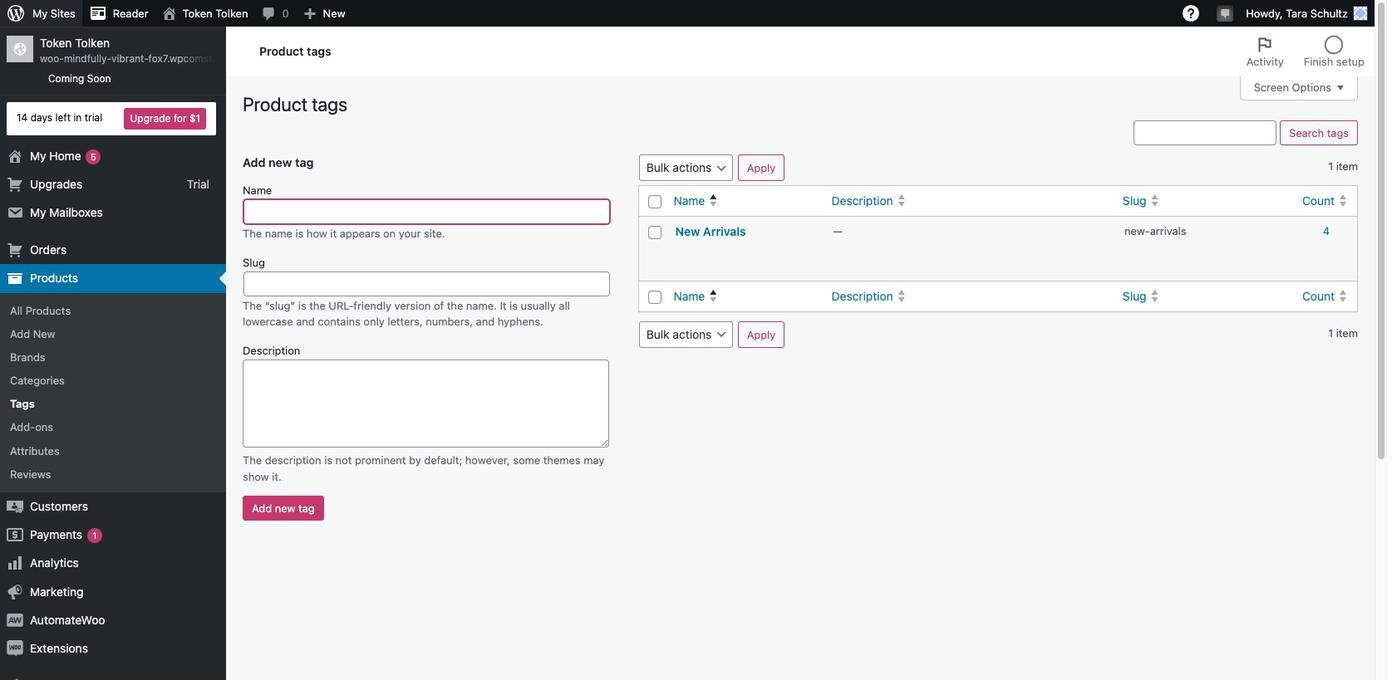 Task type: describe. For each thing, give the bounding box(es) containing it.
0
[[282, 7, 289, 20]]

analytics link
[[0, 550, 226, 578]]

the name is how it appears on your site.
[[243, 227, 445, 240]]

finish
[[1304, 55, 1334, 68]]

by
[[409, 454, 421, 467]]

some
[[513, 454, 540, 467]]

0 vertical spatial product tags
[[259, 44, 331, 58]]

add-ons
[[10, 421, 53, 434]]

tolken for token tolken
[[215, 7, 248, 20]]

vibrant-
[[111, 53, 148, 65]]

add-
[[10, 421, 35, 434]]

arrivals
[[703, 224, 746, 238]]

1 count from the top
[[1303, 194, 1335, 208]]

trial
[[85, 112, 102, 124]]

all
[[559, 299, 570, 312]]

contains
[[318, 315, 361, 329]]

my sites
[[32, 7, 75, 20]]

my sites link
[[0, 0, 82, 27]]

prominent
[[355, 454, 406, 467]]

tab list containing activity
[[1237, 27, 1375, 76]]

activity button
[[1237, 27, 1294, 76]]

extensions link
[[0, 635, 226, 663]]

letters,
[[388, 315, 423, 329]]

name link for slug link for 1st count link from the bottom of the page
[[667, 282, 825, 312]]

may
[[584, 454, 604, 467]]

1 the from the left
[[309, 299, 326, 312]]

how
[[307, 227, 327, 240]]

on
[[383, 227, 396, 240]]

finish setup
[[1304, 55, 1365, 68]]

main menu navigation
[[0, 27, 261, 681]]

site.
[[424, 227, 445, 240]]

attributes link
[[0, 439, 226, 463]]

5
[[91, 151, 96, 162]]

days
[[30, 112, 52, 124]]

the for the "slug" is the url-friendly version of the name. it is usually all lowercase and contains only letters, numbers, and hyphens.
[[243, 299, 262, 312]]

2 1 item from the top
[[1328, 326, 1358, 340]]

add for add new tag
[[243, 155, 266, 169]]

add-ons link
[[0, 416, 226, 439]]

marketing
[[30, 585, 83, 599]]

automatewoo
[[30, 613, 105, 627]]

2 vertical spatial slug
[[1123, 289, 1147, 304]]

it
[[500, 299, 507, 312]]

schultz
[[1311, 7, 1348, 20]]

reviews
[[10, 468, 51, 481]]

extensions
[[30, 642, 88, 656]]

categories
[[10, 374, 65, 387]]

2 the from the left
[[447, 299, 463, 312]]

add new link
[[0, 322, 226, 346]]

customers
[[30, 500, 88, 514]]

of
[[434, 299, 444, 312]]

url-
[[329, 299, 354, 312]]

in
[[73, 112, 82, 124]]

not
[[336, 454, 352, 467]]

reader link
[[82, 0, 155, 27]]

description
[[265, 454, 321, 467]]

for
[[174, 112, 187, 124]]

customers link
[[0, 493, 226, 521]]

—
[[833, 224, 843, 237]]

friendly
[[354, 299, 391, 312]]

is for appears
[[295, 227, 304, 240]]

woo-
[[40, 53, 64, 65]]

is for by
[[324, 454, 333, 467]]

ons
[[35, 421, 53, 434]]

0 vertical spatial product
[[259, 44, 304, 58]]

arrivals
[[1150, 224, 1187, 237]]

screen
[[1254, 81, 1289, 94]]

token tolken woo-mindfully-vibrant-fox7.wpcomstaging.com coming soon
[[40, 36, 261, 85]]

Slug text field
[[244, 272, 610, 297]]

add for add new
[[10, 327, 30, 341]]

reader
[[113, 7, 148, 20]]

mindfully-
[[64, 53, 111, 65]]

name.
[[466, 299, 497, 312]]

upgrades
[[30, 177, 82, 191]]

lowercase
[[243, 315, 293, 329]]

my for my home 5
[[30, 148, 46, 163]]

2 vertical spatial description
[[243, 344, 300, 357]]

2 and from the left
[[476, 315, 495, 329]]

upgrade for $1
[[130, 112, 200, 124]]

fox7.wpcomstaging.com
[[148, 53, 261, 65]]

0 vertical spatial products
[[30, 271, 78, 285]]

0 vertical spatial slug
[[1123, 194, 1147, 208]]

finish setup button
[[1294, 27, 1375, 76]]

new-
[[1125, 224, 1150, 237]]

all products link
[[0, 299, 226, 322]]

slug link for 1st count link from the bottom of the page
[[1116, 282, 1296, 312]]

default;
[[424, 454, 462, 467]]

is right the it
[[510, 299, 518, 312]]

all products
[[10, 304, 71, 317]]

sites
[[51, 7, 75, 20]]

new for new arrivals
[[675, 224, 700, 238]]

upgrade for $1 button
[[124, 108, 206, 129]]

mailboxes
[[49, 205, 103, 219]]

usually
[[521, 299, 556, 312]]

1 vertical spatial product tags
[[243, 93, 348, 116]]

0 vertical spatial 1
[[1328, 160, 1333, 173]]

slug link for first count link
[[1116, 186, 1296, 216]]

1 and from the left
[[296, 315, 315, 329]]

version
[[394, 299, 431, 312]]

trial
[[187, 177, 209, 191]]

is for friendly
[[298, 299, 306, 312]]

1 count link from the top
[[1296, 186, 1357, 216]]

reviews link
[[0, 463, 226, 486]]

1 vertical spatial tags
[[312, 93, 348, 116]]

the description is not prominent by default; however, some themes may show it.
[[243, 454, 604, 484]]

home
[[49, 148, 81, 163]]



Task type: vqa. For each thing, say whether or not it's contained in the screenshot.
the bottom Name link
yes



Task type: locate. For each thing, give the bounding box(es) containing it.
count link up 4
[[1296, 186, 1357, 216]]

the "slug" is the url-friendly version of the name. it is usually all lowercase and contains only letters, numbers, and hyphens.
[[243, 299, 570, 329]]

my for my mailboxes
[[30, 205, 46, 219]]

the for the description is not prominent by default; however, some themes may show it.
[[243, 454, 262, 467]]

14
[[17, 112, 28, 124]]

description down —
[[832, 289, 893, 304]]

1 vertical spatial slug
[[243, 256, 265, 269]]

0 vertical spatial count
[[1303, 194, 1335, 208]]

my down upgrades
[[30, 205, 46, 219]]

$1
[[189, 112, 200, 124]]

1 name link from the top
[[667, 186, 825, 216]]

0 horizontal spatial the
[[309, 299, 326, 312]]

0 vertical spatial description
[[832, 194, 893, 208]]

slug
[[1123, 194, 1147, 208], [243, 256, 265, 269], [1123, 289, 1147, 304]]

name down the add new tag
[[243, 184, 272, 197]]

add left new
[[243, 155, 266, 169]]

1 horizontal spatial and
[[476, 315, 495, 329]]

1 slug link from the top
[[1116, 186, 1296, 216]]

themes
[[543, 454, 581, 467]]

soon
[[87, 72, 111, 85]]

product
[[259, 44, 304, 58], [243, 93, 308, 116]]

1
[[1328, 160, 1333, 173], [1328, 326, 1333, 340], [93, 530, 97, 541]]

add new tag
[[243, 155, 314, 169]]

0 vertical spatial slug link
[[1116, 186, 1296, 216]]

toolbar navigation
[[0, 0, 1375, 30]]

tolken
[[215, 7, 248, 20], [75, 36, 110, 50]]

Description text field
[[243, 360, 609, 448]]

the right of
[[447, 299, 463, 312]]

1 vertical spatial count
[[1303, 289, 1335, 304]]

products
[[30, 271, 78, 285], [26, 304, 71, 317]]

and
[[296, 315, 315, 329], [476, 315, 495, 329]]

Name text field
[[244, 200, 610, 225]]

tolken up mindfully-
[[75, 36, 110, 50]]

product tags down the 0
[[259, 44, 331, 58]]

show
[[243, 470, 269, 484]]

new arrivals
[[675, 224, 746, 238]]

token
[[183, 7, 213, 20], [40, 36, 72, 50]]

0 link
[[255, 0, 296, 27]]

numbers,
[[426, 315, 473, 329]]

1 vertical spatial slug link
[[1116, 282, 1296, 312]]

count down 4
[[1303, 289, 1335, 304]]

tolken left "0" link
[[215, 7, 248, 20]]

1 vertical spatial description link
[[825, 282, 1116, 312]]

None checkbox
[[648, 195, 661, 209], [648, 226, 661, 239], [648, 291, 661, 304], [648, 195, 661, 209], [648, 226, 661, 239], [648, 291, 661, 304]]

2 name link from the top
[[667, 282, 825, 312]]

the up the lowercase
[[243, 299, 262, 312]]

coming
[[48, 72, 84, 85]]

left
[[55, 112, 71, 124]]

tag
[[295, 155, 314, 169]]

1 1 item from the top
[[1328, 160, 1358, 173]]

my
[[32, 7, 48, 20], [30, 148, 46, 163], [30, 205, 46, 219]]

0 vertical spatial 1 item
[[1328, 160, 1358, 173]]

upgrade
[[130, 112, 171, 124]]

and down 'name.'
[[476, 315, 495, 329]]

description link
[[825, 186, 1116, 216], [825, 282, 1116, 312]]

token inside toolbar navigation
[[183, 7, 213, 20]]

2 vertical spatial my
[[30, 205, 46, 219]]

products up add new
[[26, 304, 71, 317]]

new down all products
[[33, 327, 55, 341]]

1 vertical spatial tolken
[[75, 36, 110, 50]]

the left url-
[[309, 299, 326, 312]]

slug down new-
[[1123, 289, 1147, 304]]

name down new arrivals link
[[674, 289, 705, 304]]

and left contains
[[296, 315, 315, 329]]

token inside token tolken woo-mindfully-vibrant-fox7.wpcomstaging.com coming soon
[[40, 36, 72, 50]]

new inside "link"
[[33, 327, 55, 341]]

categories link
[[0, 369, 226, 393]]

setup
[[1336, 55, 1365, 68]]

my left sites
[[32, 7, 48, 20]]

new inside toolbar navigation
[[323, 7, 345, 20]]

slug link up arrivals
[[1116, 186, 1296, 216]]

tolken for token tolken woo-mindfully-vibrant-fox7.wpcomstaging.com coming soon
[[75, 36, 110, 50]]

my home 5
[[30, 148, 96, 163]]

the inside the "the description is not prominent by default; however, some themes may show it."
[[243, 454, 262, 467]]

2 vertical spatial the
[[243, 454, 262, 467]]

options
[[1292, 81, 1332, 94]]

1 vertical spatial products
[[26, 304, 71, 317]]

my left home
[[30, 148, 46, 163]]

14 days left in trial
[[17, 112, 102, 124]]

screen options button
[[1240, 76, 1358, 101]]

tolken inside toolbar navigation
[[215, 7, 248, 20]]

tags
[[307, 44, 331, 58], [312, 93, 348, 116]]

1 horizontal spatial add
[[243, 155, 266, 169]]

2 count from the top
[[1303, 289, 1335, 304]]

my mailboxes
[[30, 205, 103, 219]]

1 the from the top
[[243, 227, 262, 240]]

1 vertical spatial item
[[1336, 326, 1358, 340]]

slug link
[[1116, 186, 1296, 216], [1116, 282, 1296, 312]]

0 vertical spatial my
[[32, 7, 48, 20]]

the up show
[[243, 454, 262, 467]]

2 description link from the top
[[825, 282, 1116, 312]]

token up woo-
[[40, 36, 72, 50]]

count up 4
[[1303, 194, 1335, 208]]

1 vertical spatial description
[[832, 289, 893, 304]]

description down the lowercase
[[243, 344, 300, 357]]

0 horizontal spatial tolken
[[75, 36, 110, 50]]

howdy, tara schultz
[[1246, 7, 1348, 20]]

1 vertical spatial token
[[40, 36, 72, 50]]

screen options
[[1254, 81, 1332, 94]]

appears
[[340, 227, 380, 240]]

1 vertical spatial add
[[10, 327, 30, 341]]

slug down name
[[243, 256, 265, 269]]

None submit
[[1280, 120, 1358, 145], [738, 155, 785, 181], [738, 321, 785, 348], [243, 497, 324, 521], [1280, 120, 1358, 145], [738, 155, 785, 181], [738, 321, 785, 348], [243, 497, 324, 521]]

token tolken link
[[155, 0, 255, 27]]

slug up new-
[[1123, 194, 1147, 208]]

0 vertical spatial item
[[1336, 160, 1358, 173]]

1 vertical spatial new
[[675, 224, 700, 238]]

0 vertical spatial token
[[183, 7, 213, 20]]

0 horizontal spatial new
[[33, 327, 55, 341]]

is left how
[[295, 227, 304, 240]]

1 inside payments 1
[[93, 530, 97, 541]]

automatewoo link
[[0, 607, 226, 635]]

all
[[10, 304, 23, 317]]

1 horizontal spatial the
[[447, 299, 463, 312]]

2 the from the top
[[243, 299, 262, 312]]

new for new
[[323, 7, 345, 20]]

add
[[243, 155, 266, 169], [10, 327, 30, 341]]

1 item from the top
[[1336, 160, 1358, 173]]

is right "slug"
[[298, 299, 306, 312]]

tags down new link on the left top
[[307, 44, 331, 58]]

description link for slug link for 1st count link from the bottom of the page
[[825, 282, 1116, 312]]

my mailboxes link
[[0, 199, 226, 227]]

1 vertical spatial name link
[[667, 282, 825, 312]]

products down orders
[[30, 271, 78, 285]]

count link down 4
[[1296, 282, 1357, 312]]

2 slug link from the top
[[1116, 282, 1296, 312]]

0 horizontal spatial add
[[10, 327, 30, 341]]

add inside "link"
[[10, 327, 30, 341]]

tab list
[[1237, 27, 1375, 76]]

description link for slug link corresponding to first count link
[[825, 186, 1116, 216]]

brands link
[[0, 346, 226, 369]]

product tags up tag
[[243, 93, 348, 116]]

payments
[[30, 528, 82, 542]]

None search field
[[1134, 120, 1277, 145]]

0 horizontal spatial and
[[296, 315, 315, 329]]

4
[[1323, 224, 1330, 237]]

0 vertical spatial count link
[[1296, 186, 1357, 216]]

2 vertical spatial 1
[[93, 530, 97, 541]]

add down the all
[[10, 327, 30, 341]]

new arrivals link
[[675, 224, 746, 238]]

it.
[[272, 470, 282, 484]]

the
[[243, 227, 262, 240], [243, 299, 262, 312], [243, 454, 262, 467]]

1 horizontal spatial token
[[183, 7, 213, 20]]

1 vertical spatial 1
[[1328, 326, 1333, 340]]

product down the 0
[[259, 44, 304, 58]]

new link
[[296, 0, 352, 27]]

is inside the "the description is not prominent by default; however, some themes may show it."
[[324, 454, 333, 467]]

tags up tag
[[312, 93, 348, 116]]

is left not
[[324, 454, 333, 467]]

token for token tolken
[[183, 7, 213, 20]]

"slug"
[[265, 299, 295, 312]]

0 horizontal spatial token
[[40, 36, 72, 50]]

1 horizontal spatial tolken
[[215, 7, 248, 20]]

token up fox7.wpcomstaging.com
[[183, 7, 213, 20]]

tolken inside token tolken woo-mindfully-vibrant-fox7.wpcomstaging.com coming soon
[[75, 36, 110, 50]]

products link
[[0, 265, 226, 293]]

tags link
[[0, 393, 226, 416]]

2 count link from the top
[[1296, 282, 1357, 312]]

new left arrivals
[[675, 224, 700, 238]]

token for token tolken woo-mindfully-vibrant-fox7.wpcomstaging.com coming soon
[[40, 36, 72, 50]]

new right the 0
[[323, 7, 345, 20]]

orders link
[[0, 236, 226, 265]]

the left name
[[243, 227, 262, 240]]

orders
[[30, 243, 67, 257]]

name up new arrivals link
[[674, 194, 705, 208]]

0 vertical spatial the
[[243, 227, 262, 240]]

your
[[399, 227, 421, 240]]

3 the from the top
[[243, 454, 262, 467]]

name link down arrivals
[[667, 282, 825, 312]]

0 vertical spatial new
[[323, 7, 345, 20]]

count link
[[1296, 186, 1357, 216], [1296, 282, 1357, 312]]

0 vertical spatial name link
[[667, 186, 825, 216]]

the inside the "slug" is the url-friendly version of the name. it is usually all lowercase and contains only letters, numbers, and hyphens.
[[243, 299, 262, 312]]

name link up arrivals
[[667, 186, 825, 216]]

1 horizontal spatial new
[[323, 7, 345, 20]]

the for the name is how it appears on your site.
[[243, 227, 262, 240]]

slug link down arrivals
[[1116, 282, 1296, 312]]

add new
[[10, 327, 55, 341]]

only
[[364, 315, 385, 329]]

new-arrivals
[[1125, 224, 1187, 237]]

notification image
[[1219, 6, 1232, 19]]

0 vertical spatial tags
[[307, 44, 331, 58]]

my inside toolbar navigation
[[32, 7, 48, 20]]

1 vertical spatial 1 item
[[1328, 326, 1358, 340]]

however,
[[465, 454, 510, 467]]

1 vertical spatial count link
[[1296, 282, 1357, 312]]

0 vertical spatial tolken
[[215, 7, 248, 20]]

howdy,
[[1246, 7, 1283, 20]]

payments 1
[[30, 528, 97, 542]]

tags
[[10, 398, 35, 411]]

0 vertical spatial add
[[243, 155, 266, 169]]

my for my sites
[[32, 7, 48, 20]]

name
[[265, 227, 292, 240]]

1 vertical spatial my
[[30, 148, 46, 163]]

1 vertical spatial product
[[243, 93, 308, 116]]

tara
[[1286, 7, 1308, 20]]

hyphens.
[[498, 315, 543, 329]]

2 horizontal spatial new
[[675, 224, 700, 238]]

description up —
[[832, 194, 893, 208]]

2 vertical spatial new
[[33, 327, 55, 341]]

2 item from the top
[[1336, 326, 1358, 340]]

product up the add new tag
[[243, 93, 308, 116]]

name link for slug link corresponding to first count link
[[667, 186, 825, 216]]

1 vertical spatial the
[[243, 299, 262, 312]]

1 description link from the top
[[825, 186, 1116, 216]]

analytics
[[30, 556, 79, 571]]

0 vertical spatial description link
[[825, 186, 1116, 216]]



